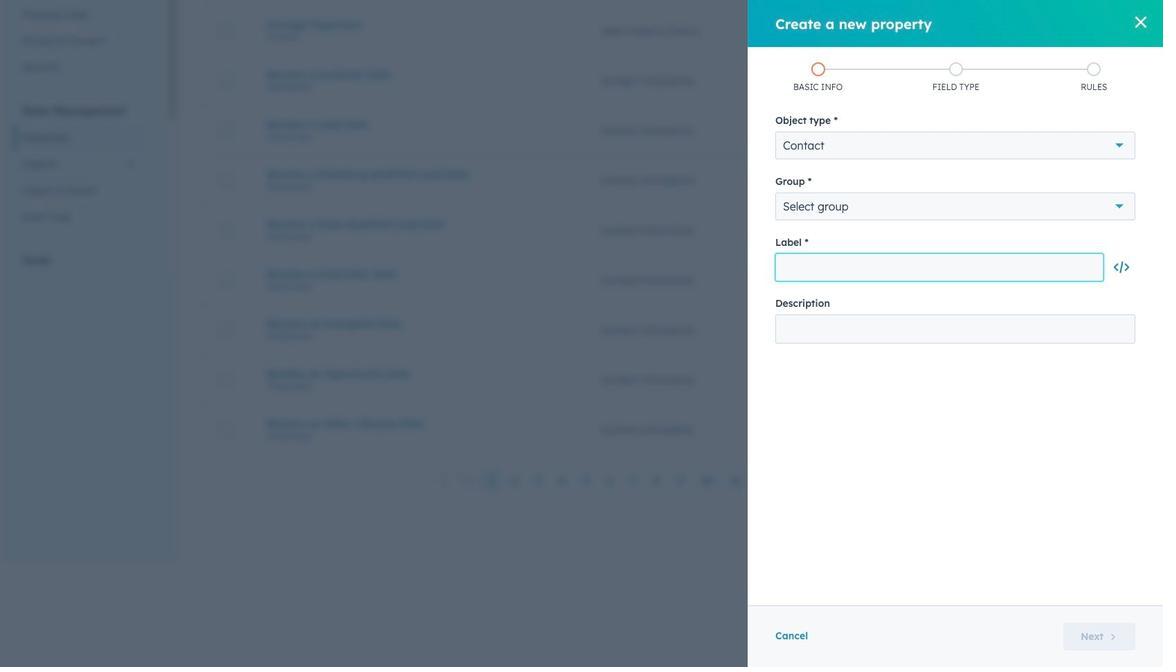 Task type: vqa. For each thing, say whether or not it's contained in the screenshot.
rightmost automate
no



Task type: locate. For each thing, give the bounding box(es) containing it.
pagination navigation
[[431, 472, 804, 490]]

tab panel
[[202, 0, 1131, 505]]



Task type: describe. For each thing, give the bounding box(es) containing it.
data management element
[[14, 103, 145, 230]]



